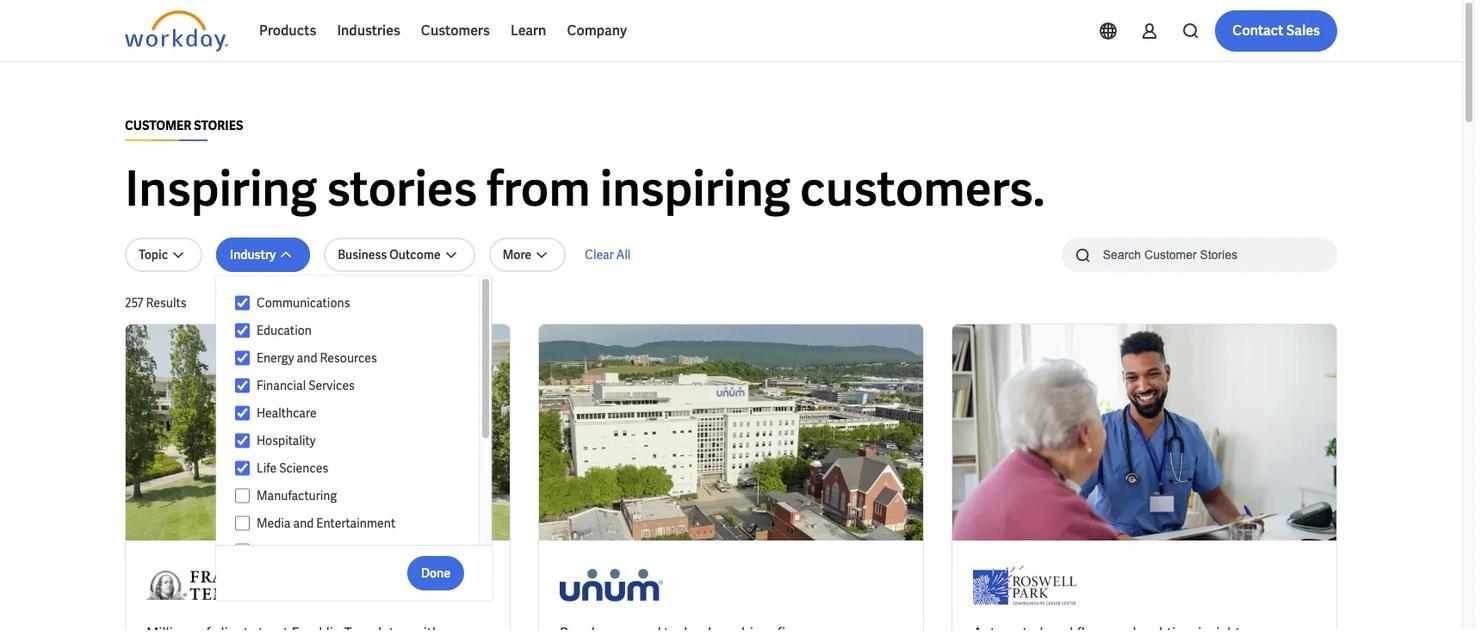 Task type: locate. For each thing, give the bounding box(es) containing it.
customers button
[[411, 10, 500, 52]]

1 vertical spatial and
[[293, 516, 314, 531]]

learn
[[511, 22, 546, 40]]

life
[[257, 461, 277, 476]]

inspiring
[[125, 158, 317, 220]]

None checkbox
[[235, 350, 250, 366], [235, 406, 250, 421], [235, 433, 250, 449], [235, 350, 250, 366], [235, 406, 250, 421], [235, 433, 250, 449]]

0 vertical spatial and
[[297, 350, 317, 366]]

business outcome
[[338, 247, 441, 263]]

unum image
[[560, 561, 663, 610]]

257 results
[[125, 295, 187, 311]]

contact
[[1233, 22, 1284, 40]]

nonprofit
[[257, 543, 309, 559]]

and down manufacturing
[[293, 516, 314, 531]]

Search Customer Stories text field
[[1093, 239, 1304, 270]]

customers.
[[800, 158, 1045, 220]]

financial services link
[[250, 375, 463, 396]]

and
[[297, 350, 317, 366], [293, 516, 314, 531]]

more button
[[489, 238, 566, 272]]

contact sales
[[1233, 22, 1320, 40]]

company
[[567, 22, 627, 40]]

and up financial services
[[297, 350, 317, 366]]

financial
[[257, 378, 306, 394]]

go to the homepage image
[[125, 10, 228, 52]]

contact sales link
[[1215, 10, 1337, 52]]

life sciences
[[257, 461, 328, 476]]

None checkbox
[[235, 295, 250, 311], [235, 323, 250, 338], [235, 378, 250, 394], [235, 461, 250, 476], [235, 488, 250, 504], [235, 516, 250, 531], [235, 543, 250, 559], [235, 295, 250, 311], [235, 323, 250, 338], [235, 378, 250, 394], [235, 461, 250, 476], [235, 488, 250, 504], [235, 516, 250, 531], [235, 543, 250, 559]]

healthcare
[[257, 406, 317, 421]]

customers
[[421, 22, 490, 40]]

257
[[125, 295, 143, 311]]

education link
[[250, 320, 463, 341]]

healthcare link
[[250, 403, 463, 424]]

energy
[[257, 350, 294, 366]]

hospitality
[[257, 433, 316, 449]]

sciences
[[279, 461, 328, 476]]

nonprofit link
[[250, 541, 463, 561]]

topic
[[139, 247, 168, 263]]

franklin templeton companies, llc image
[[146, 561, 298, 610]]

all
[[616, 247, 631, 263]]

media and entertainment link
[[250, 513, 463, 534]]

industries
[[337, 22, 400, 40]]

done button
[[407, 556, 464, 590]]



Task type: describe. For each thing, give the bounding box(es) containing it.
business outcome button
[[324, 238, 475, 272]]

services
[[308, 378, 355, 394]]

inspiring stories from inspiring customers.
[[125, 158, 1045, 220]]

media
[[257, 516, 291, 531]]

clear all button
[[580, 238, 636, 272]]

more
[[503, 247, 532, 263]]

customer stories
[[125, 118, 243, 133]]

energy and resources link
[[250, 348, 463, 369]]

topic button
[[125, 238, 202, 272]]

results
[[146, 295, 187, 311]]

education
[[257, 323, 312, 338]]

communications
[[257, 295, 350, 311]]

done
[[421, 565, 450, 581]]

energy and resources
[[257, 350, 377, 366]]

stories
[[326, 158, 477, 220]]

clear all
[[585, 247, 631, 263]]

entertainment
[[316, 516, 395, 531]]

media and entertainment
[[257, 516, 395, 531]]

roswell park comprehensive cancer center (roswell park cancer institute) image
[[973, 561, 1076, 610]]

outcome
[[389, 247, 441, 263]]

manufacturing
[[257, 488, 337, 504]]

hospitality link
[[250, 431, 463, 451]]

stories
[[194, 118, 243, 133]]

clear
[[585, 247, 614, 263]]

communications link
[[250, 293, 463, 313]]

learn button
[[500, 10, 557, 52]]

financial services
[[257, 378, 355, 394]]

and for resources
[[297, 350, 317, 366]]

manufacturing link
[[250, 486, 463, 506]]

company button
[[557, 10, 637, 52]]

customer
[[125, 118, 191, 133]]

industry button
[[216, 238, 310, 272]]

products
[[259, 22, 316, 40]]

products button
[[249, 10, 327, 52]]

sales
[[1286, 22, 1320, 40]]

resources
[[320, 350, 377, 366]]

life sciences link
[[250, 458, 463, 479]]

industries button
[[327, 10, 411, 52]]

and for entertainment
[[293, 516, 314, 531]]

business
[[338, 247, 387, 263]]

from
[[487, 158, 590, 220]]

inspiring
[[600, 158, 790, 220]]

industry
[[230, 247, 276, 263]]



Task type: vqa. For each thing, say whether or not it's contained in the screenshot.
the 'financial services' LINK
yes



